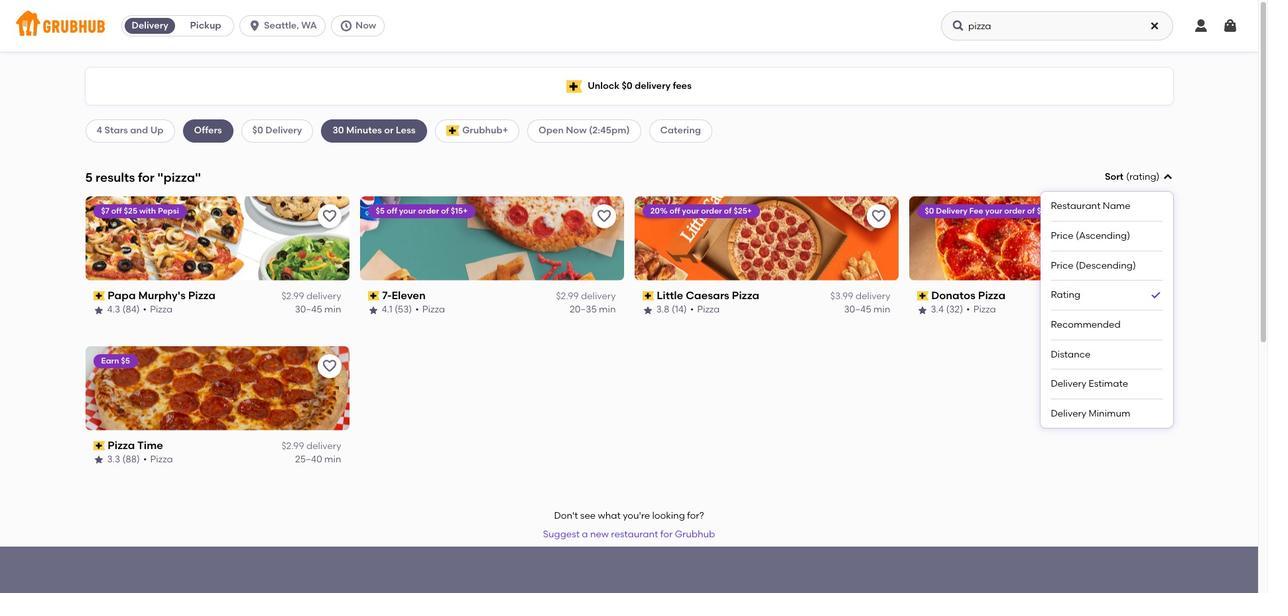 Task type: describe. For each thing, give the bounding box(es) containing it.
20–35 min
[[570, 304, 616, 315]]

25–40 min for pizza time
[[295, 454, 341, 465]]

3.4 (32)
[[931, 304, 964, 315]]

less
[[396, 125, 416, 136]]

sort
[[1105, 171, 1124, 182]]

distance
[[1051, 349, 1091, 360]]

min for papa murphy's pizza
[[325, 304, 341, 315]]

30–45 for little caesars pizza
[[844, 304, 872, 315]]

3 of from the left
[[1028, 206, 1036, 216]]

(84)
[[122, 304, 140, 315]]

1 $15+ from the left
[[451, 206, 468, 216]]

list box inside field
[[1051, 192, 1163, 428]]

$2.99 delivery for papa murphy's pizza
[[282, 291, 341, 302]]

fees
[[673, 80, 692, 91]]

$0 delivery fee your order of $15+
[[925, 206, 1054, 216]]

restaurant
[[1051, 201, 1101, 212]]

$3.99 delivery
[[831, 291, 891, 302]]

0 horizontal spatial $5
[[121, 356, 130, 365]]

new
[[590, 529, 609, 540]]

$2.99 for 7-eleven
[[556, 291, 579, 302]]

grubhub
[[675, 529, 715, 540]]

4 stars and up
[[97, 125, 164, 136]]

minutes
[[346, 125, 382, 136]]

delivery minimum
[[1051, 408, 1131, 419]]

don't see what you're looking for?
[[554, 510, 704, 522]]

star icon image for donatos pizza
[[917, 305, 928, 316]]

min for donatos pizza
[[1149, 304, 1166, 315]]

off for 7-
[[387, 206, 397, 216]]

min for 7-eleven
[[599, 304, 616, 315]]

7-eleven
[[382, 289, 426, 302]]

eleven
[[392, 289, 426, 302]]

svg image inside now button
[[340, 19, 353, 33]]

30–45 for papa murphy's pizza
[[295, 304, 322, 315]]

star icon image for 7-eleven
[[368, 305, 379, 316]]

save this restaurant button for papa murphy's pizza
[[318, 204, 341, 228]]

20%
[[651, 206, 668, 216]]

pizza time
[[108, 439, 163, 452]]

$5 off your order of $15+
[[376, 206, 468, 216]]

restaurant
[[611, 529, 658, 540]]

4.3 (84)
[[107, 304, 140, 315]]

for inside suggest a new restaurant for grubhub button
[[661, 529, 673, 540]]

3 order from the left
[[1005, 206, 1026, 216]]

seattle, wa
[[264, 20, 317, 31]]

$7
[[101, 206, 109, 216]]

(
[[1127, 171, 1130, 182]]

• for pizza
[[967, 304, 971, 315]]

$1.49
[[1108, 291, 1128, 302]]

your for caesars
[[682, 206, 699, 216]]

3.8
[[657, 304, 670, 315]]

and
[[130, 125, 148, 136]]

2 $15+ from the left
[[1037, 206, 1054, 216]]

for?
[[687, 510, 704, 522]]

save this restaurant button for 7-eleven
[[592, 204, 616, 228]]

star icon image for papa murphy's pizza
[[93, 305, 104, 316]]

30–45 min for papa murphy's pizza
[[295, 304, 341, 315]]

(2:45pm)
[[589, 125, 630, 136]]

with
[[139, 206, 156, 216]]

grubhub plus flag logo image for grubhub+
[[446, 126, 460, 136]]

delivery left 'fee'
[[936, 206, 968, 216]]

off for papa
[[111, 206, 122, 216]]

min for little caesars pizza
[[874, 304, 891, 315]]

$2.99 delivery for 7-eleven
[[556, 291, 616, 302]]

3.8 (14)
[[657, 304, 687, 315]]

0 horizontal spatial for
[[138, 170, 155, 185]]

delivery for little caesars pizza
[[856, 291, 891, 302]]

(ascending)
[[1076, 230, 1131, 241]]

$3.99
[[831, 291, 854, 302]]

unlock $0 delivery fees
[[588, 80, 692, 91]]

20% off your order of $25+
[[651, 206, 752, 216]]

$2.99 for pizza time
[[282, 441, 304, 452]]

$2.99 delivery for pizza time
[[282, 441, 341, 452]]

fee
[[970, 206, 984, 216]]

don't
[[554, 510, 578, 522]]

1 horizontal spatial $5
[[376, 206, 385, 216]]

papa murphy's pizza
[[108, 289, 216, 302]]

price (descending)
[[1051, 260, 1137, 271]]

3 your from the left
[[986, 206, 1003, 216]]

save this restaurant button for donatos pizza
[[1142, 204, 1166, 228]]

4.3
[[107, 304, 120, 315]]

offers
[[194, 125, 222, 136]]

open now (2:45pm)
[[539, 125, 630, 136]]

30 minutes or less
[[333, 125, 416, 136]]

pizza down little caesars pizza
[[698, 304, 720, 315]]

now inside button
[[356, 20, 376, 31]]

donatos pizza
[[932, 289, 1006, 302]]

a
[[582, 529, 588, 540]]

minimum
[[1089, 408, 1131, 419]]

$25+
[[734, 206, 752, 216]]

star icon image for little caesars pizza
[[643, 305, 653, 316]]

5
[[85, 170, 93, 185]]

catering
[[661, 125, 701, 136]]

svg image inside 'seattle, wa' button
[[248, 19, 262, 33]]

price (ascending)
[[1051, 230, 1131, 241]]

now button
[[331, 15, 390, 36]]

delivery estimate
[[1051, 378, 1129, 390]]

subscription pass image for papa murphy's pizza
[[93, 291, 105, 301]]

save this restaurant image for little caesars pizza
[[871, 208, 887, 224]]

papa murphy's pizza logo image
[[85, 196, 349, 281]]

save this restaurant image for papa murphy's pizza
[[321, 208, 337, 224]]

3.4
[[931, 304, 944, 315]]

30
[[333, 125, 344, 136]]

stars
[[105, 125, 128, 136]]

you're
[[623, 510, 650, 522]]

or
[[384, 125, 394, 136]]

$1.49 delivery
[[1108, 291, 1166, 302]]

• pizza for eleven
[[416, 304, 445, 315]]

pizza down donatos pizza
[[974, 304, 997, 315]]

pizza up 3.3 (88)
[[108, 439, 135, 452]]

(14)
[[672, 304, 687, 315]]

suggest
[[543, 529, 580, 540]]

pizza right murphy's
[[188, 289, 216, 302]]

$0 for $0 delivery fee your order of $15+
[[925, 206, 935, 216]]

name
[[1103, 201, 1131, 212]]



Task type: locate. For each thing, give the bounding box(es) containing it.
• for murphy's
[[143, 304, 147, 315]]

subscription pass image for pizza time
[[93, 441, 105, 451]]

$0 left 'fee'
[[925, 206, 935, 216]]

0 horizontal spatial save this restaurant image
[[596, 208, 612, 224]]

• pizza down eleven
[[416, 304, 445, 315]]

0 horizontal spatial 30–45
[[295, 304, 322, 315]]

seattle, wa button
[[240, 15, 331, 36]]

subscription pass image left little
[[643, 291, 654, 301]]

25–40 for donatos pizza
[[1119, 304, 1146, 315]]

2 horizontal spatial subscription pass image
[[643, 291, 654, 301]]

30–45 min for little caesars pizza
[[844, 304, 891, 315]]

1 horizontal spatial of
[[724, 206, 732, 216]]

earn $5
[[101, 356, 130, 365]]

price up 'rating'
[[1051, 260, 1074, 271]]

grubhub+
[[462, 125, 508, 136]]

star icon image for pizza time
[[93, 455, 104, 465]]

25–40 min
[[1119, 304, 1166, 315], [295, 454, 341, 465]]

delivery inside button
[[132, 20, 168, 31]]

svg image
[[340, 19, 353, 33], [1163, 172, 1173, 183]]

suggest a new restaurant for grubhub
[[543, 529, 715, 540]]

save this restaurant image for pizza time
[[321, 358, 337, 374]]

subscription pass image left donatos
[[917, 291, 929, 301]]

delivery down delivery estimate
[[1051, 408, 1087, 419]]

now right "open"
[[566, 125, 587, 136]]

now inside "5 results for "pizza"" main content
[[566, 125, 587, 136]]

pickup
[[190, 20, 221, 31]]

save this restaurant image right "name"
[[1146, 208, 1162, 224]]

0 vertical spatial price
[[1051, 230, 1074, 241]]

• for eleven
[[416, 304, 419, 315]]

donatos pizza logo image
[[909, 196, 1173, 281]]

save this restaurant image for 7-eleven
[[596, 208, 612, 224]]

• pizza for murphy's
[[143, 304, 173, 315]]

delivery for papa murphy's pizza
[[307, 291, 341, 302]]

• pizza down donatos pizza
[[967, 304, 997, 315]]

$0 delivery
[[253, 125, 302, 136]]

star icon image left 3.3
[[93, 455, 104, 465]]

see
[[580, 510, 596, 522]]

1 horizontal spatial $15+
[[1037, 206, 1054, 216]]

1 vertical spatial for
[[661, 529, 673, 540]]

1 vertical spatial now
[[566, 125, 587, 136]]

• pizza down papa murphy's pizza
[[143, 304, 173, 315]]

delivery for donatos pizza
[[1131, 291, 1166, 302]]

for
[[138, 170, 155, 185], [661, 529, 673, 540]]

(88)
[[122, 454, 140, 465]]

save this restaurant button for little caesars pizza
[[867, 204, 891, 228]]

save this restaurant image
[[321, 208, 337, 224], [871, 208, 887, 224], [321, 358, 337, 374]]

order for eleven
[[418, 206, 439, 216]]

7-
[[382, 289, 392, 302]]

• right (84)
[[143, 304, 147, 315]]

0 horizontal spatial off
[[111, 206, 122, 216]]

25–40 min for donatos pizza
[[1119, 304, 1166, 315]]

subscription pass image
[[368, 291, 380, 301], [643, 291, 654, 301], [93, 441, 105, 451]]

of for eleven
[[441, 206, 449, 216]]

delivery
[[635, 80, 671, 91], [307, 291, 341, 302], [581, 291, 616, 302], [856, 291, 891, 302], [1131, 291, 1166, 302], [307, 441, 341, 452]]

subscription pass image left 'pizza time'
[[93, 441, 105, 451]]

0 vertical spatial 25–40
[[1119, 304, 1146, 315]]

(32)
[[946, 304, 964, 315]]

• pizza for pizza
[[967, 304, 997, 315]]

1 off from the left
[[111, 206, 122, 216]]

2 horizontal spatial off
[[670, 206, 680, 216]]

0 vertical spatial now
[[356, 20, 376, 31]]

main navigation navigation
[[0, 0, 1259, 52]]

save this restaurant button
[[318, 204, 341, 228], [592, 204, 616, 228], [867, 204, 891, 228], [1142, 204, 1166, 228], [318, 354, 341, 378]]

grubhub plus flag logo image
[[567, 80, 583, 93], [446, 126, 460, 136]]

delivery left pickup
[[132, 20, 168, 31]]

rating
[[1130, 171, 1157, 182]]

0 horizontal spatial svg image
[[340, 19, 353, 33]]

papa
[[108, 289, 136, 302]]

$0 for $0 delivery
[[253, 125, 263, 136]]

1 horizontal spatial subscription pass image
[[368, 291, 380, 301]]

2 horizontal spatial your
[[986, 206, 1003, 216]]

1 price from the top
[[1051, 230, 1074, 241]]

(descending)
[[1076, 260, 1137, 271]]

0 horizontal spatial now
[[356, 20, 376, 31]]

1 vertical spatial $5
[[121, 356, 130, 365]]

little caesars pizza logo image
[[635, 196, 899, 281]]

1 save this restaurant image from the left
[[596, 208, 612, 224]]

pepsi
[[158, 206, 179, 216]]

2 price from the top
[[1051, 260, 1074, 271]]

1 horizontal spatial subscription pass image
[[917, 291, 929, 301]]

delivery for delivery minimum
[[1051, 408, 1087, 419]]

2 of from the left
[[724, 206, 732, 216]]

earn
[[101, 356, 119, 365]]

none field inside "5 results for "pizza"" main content
[[1041, 171, 1173, 428]]

0 vertical spatial $0
[[622, 80, 633, 91]]

order
[[418, 206, 439, 216], [701, 206, 722, 216], [1005, 206, 1026, 216]]

donatos
[[932, 289, 976, 302]]

pizza down papa murphy's pizza
[[150, 304, 173, 315]]

up
[[150, 125, 164, 136]]

subscription pass image for little caesars pizza
[[643, 291, 654, 301]]

2 subscription pass image from the left
[[917, 291, 929, 301]]

list box
[[1051, 192, 1163, 428]]

1 vertical spatial 25–40
[[295, 454, 322, 465]]

star icon image
[[93, 305, 104, 316], [368, 305, 379, 316], [643, 305, 653, 316], [917, 305, 928, 316], [93, 455, 104, 465]]

svg image right wa
[[340, 19, 353, 33]]

of
[[441, 206, 449, 216], [724, 206, 732, 216], [1028, 206, 1036, 216]]

7-eleven logo image
[[360, 196, 624, 281]]

subscription pass image for 7-eleven
[[368, 291, 380, 301]]

restaurant name
[[1051, 201, 1131, 212]]

1 horizontal spatial for
[[661, 529, 673, 540]]

what
[[598, 510, 621, 522]]

2 30–45 min from the left
[[844, 304, 891, 315]]

save this restaurant image left 20%
[[596, 208, 612, 224]]

off
[[111, 206, 122, 216], [387, 206, 397, 216], [670, 206, 680, 216]]

1 horizontal spatial 30–45 min
[[844, 304, 891, 315]]

4.1
[[382, 304, 393, 315]]

1 order from the left
[[418, 206, 439, 216]]

• right (14)
[[691, 304, 694, 315]]

pizza right "caesars"
[[732, 289, 760, 302]]

list box containing restaurant name
[[1051, 192, 1163, 428]]

delivery down 'distance'
[[1051, 378, 1087, 390]]

20–35
[[570, 304, 597, 315]]

delivery for delivery
[[132, 20, 168, 31]]

delivery for pizza time
[[307, 441, 341, 452]]

• pizza down time
[[143, 454, 173, 465]]

None field
[[1041, 171, 1173, 428]]

0 horizontal spatial grubhub plus flag logo image
[[446, 126, 460, 136]]

0 vertical spatial grubhub plus flag logo image
[[567, 80, 583, 93]]

subscription pass image for donatos pizza
[[917, 291, 929, 301]]

delivery button
[[122, 15, 178, 36]]

pizza down eleven
[[423, 304, 445, 315]]

star icon image left 4.1
[[368, 305, 379, 316]]

seattle,
[[264, 20, 299, 31]]

suggest a new restaurant for grubhub button
[[537, 523, 721, 547]]

1 horizontal spatial your
[[682, 206, 699, 216]]

1 30–45 min from the left
[[295, 304, 341, 315]]

2 horizontal spatial $0
[[925, 206, 935, 216]]

"pizza"
[[157, 170, 201, 185]]

1 horizontal spatial order
[[701, 206, 722, 216]]

star icon image left 4.3
[[93, 305, 104, 316]]

3.3
[[107, 454, 120, 465]]

0 horizontal spatial your
[[399, 206, 416, 216]]

2 vertical spatial $0
[[925, 206, 935, 216]]

• right (53)
[[416, 304, 419, 315]]

check icon image
[[1150, 289, 1163, 302]]

none field containing sort
[[1041, 171, 1173, 428]]

0 horizontal spatial 30–45 min
[[295, 304, 341, 315]]

2 your from the left
[[682, 206, 699, 216]]

price down restaurant at the right top of page
[[1051, 230, 1074, 241]]

looking
[[653, 510, 685, 522]]

sort ( rating )
[[1105, 171, 1160, 182]]

0 horizontal spatial subscription pass image
[[93, 291, 105, 301]]

murphy's
[[138, 289, 186, 302]]

1 horizontal spatial 25–40
[[1119, 304, 1146, 315]]

for right results
[[138, 170, 155, 185]]

Search for food, convenience, alcohol... search field
[[942, 11, 1174, 40]]

your
[[399, 206, 416, 216], [682, 206, 699, 216], [986, 206, 1003, 216]]

min
[[325, 304, 341, 315], [599, 304, 616, 315], [874, 304, 891, 315], [1149, 304, 1166, 315], [325, 454, 341, 465]]

1 horizontal spatial now
[[566, 125, 587, 136]]

price
[[1051, 230, 1074, 241], [1051, 260, 1074, 271]]

$0 right unlock
[[622, 80, 633, 91]]

5 results for "pizza"
[[85, 170, 201, 185]]

0 vertical spatial for
[[138, 170, 155, 185]]

1 your from the left
[[399, 206, 416, 216]]

save this restaurant button for pizza time
[[318, 354, 341, 378]]

pizza right donatos
[[979, 289, 1006, 302]]

save this restaurant image
[[596, 208, 612, 224], [1146, 208, 1162, 224]]

now right wa
[[356, 20, 376, 31]]

2 horizontal spatial of
[[1028, 206, 1036, 216]]

$0 right offers
[[253, 125, 263, 136]]

0 horizontal spatial order
[[418, 206, 439, 216]]

delivery left the 30
[[266, 125, 302, 136]]

off for little
[[670, 206, 680, 216]]

little caesars pizza
[[657, 289, 760, 302]]

1 vertical spatial svg image
[[1163, 172, 1173, 183]]

grubhub plus flag logo image for unlock $0 delivery fees
[[567, 80, 583, 93]]

$2.99 delivery
[[282, 291, 341, 302], [556, 291, 616, 302], [282, 441, 341, 452]]

svg image right )
[[1163, 172, 1173, 183]]

$7 off $25 with pepsi
[[101, 206, 179, 216]]

subscription pass image
[[93, 291, 105, 301], [917, 291, 929, 301]]

2 horizontal spatial order
[[1005, 206, 1026, 216]]

$25
[[124, 206, 137, 216]]

now
[[356, 20, 376, 31], [566, 125, 587, 136]]

wa
[[301, 20, 317, 31]]

5 results for "pizza" main content
[[0, 52, 1259, 593]]

1 vertical spatial price
[[1051, 260, 1074, 271]]

pizza down time
[[150, 454, 173, 465]]

star icon image left 3.4
[[917, 305, 928, 316]]

1 horizontal spatial 25–40 min
[[1119, 304, 1166, 315]]

0 horizontal spatial subscription pass image
[[93, 441, 105, 451]]

1 30–45 from the left
[[295, 304, 322, 315]]

2 save this restaurant image from the left
[[1146, 208, 1162, 224]]

1 vertical spatial $0
[[253, 125, 263, 136]]

• right the (32)
[[967, 304, 971, 315]]

$0
[[622, 80, 633, 91], [253, 125, 263, 136], [925, 206, 935, 216]]

price for price (descending)
[[1051, 260, 1074, 271]]

1 horizontal spatial save this restaurant image
[[1146, 208, 1162, 224]]

4
[[97, 125, 102, 136]]

2 order from the left
[[701, 206, 722, 216]]

1 of from the left
[[441, 206, 449, 216]]

0 horizontal spatial 25–40
[[295, 454, 322, 465]]

1 vertical spatial 25–40 min
[[295, 454, 341, 465]]

svg image
[[1194, 18, 1210, 34], [1223, 18, 1239, 34], [248, 19, 262, 33], [952, 19, 965, 33], [1150, 21, 1161, 31]]

of for caesars
[[724, 206, 732, 216]]

pizza
[[188, 289, 216, 302], [732, 289, 760, 302], [979, 289, 1006, 302], [150, 304, 173, 315], [423, 304, 445, 315], [698, 304, 720, 315], [974, 304, 997, 315], [108, 439, 135, 452], [150, 454, 173, 465]]

1 horizontal spatial svg image
[[1163, 172, 1173, 183]]

rating option
[[1051, 281, 1163, 311]]

0 horizontal spatial of
[[441, 206, 449, 216]]

1 vertical spatial grubhub plus flag logo image
[[446, 126, 460, 136]]

3.3 (88)
[[107, 454, 140, 465]]

• right (88)
[[143, 454, 147, 465]]

$2.99 for papa murphy's pizza
[[282, 291, 304, 302]]

price for price (ascending)
[[1051, 230, 1074, 241]]

1 horizontal spatial off
[[387, 206, 397, 216]]

grubhub plus flag logo image left grubhub+
[[446, 126, 460, 136]]

little
[[657, 289, 684, 302]]

save this restaurant image for donatos pizza
[[1146, 208, 1162, 224]]

$15+
[[451, 206, 468, 216], [1037, 206, 1054, 216]]

subscription pass image left 7-
[[368, 291, 380, 301]]

delivery
[[132, 20, 168, 31], [266, 125, 302, 136], [936, 206, 968, 216], [1051, 378, 1087, 390], [1051, 408, 1087, 419]]

time
[[137, 439, 163, 452]]

rating
[[1051, 290, 1081, 301]]

1 horizontal spatial 30–45
[[844, 304, 872, 315]]

star icon image left 3.8
[[643, 305, 653, 316]]

• for time
[[143, 454, 147, 465]]

• for caesars
[[691, 304, 694, 315]]

recommended
[[1051, 319, 1121, 331]]

min for pizza time
[[325, 454, 341, 465]]

0 horizontal spatial 25–40 min
[[295, 454, 341, 465]]

your for eleven
[[399, 206, 416, 216]]

2 30–45 from the left
[[844, 304, 872, 315]]

0 vertical spatial 25–40 min
[[1119, 304, 1166, 315]]

• pizza for caesars
[[691, 304, 720, 315]]

2 off from the left
[[387, 206, 397, 216]]

delivery for 7-eleven
[[581, 291, 616, 302]]

30–45
[[295, 304, 322, 315], [844, 304, 872, 315]]

0 vertical spatial svg image
[[340, 19, 353, 33]]

1 horizontal spatial grubhub plus flag logo image
[[567, 80, 583, 93]]

1 horizontal spatial $0
[[622, 80, 633, 91]]

• pizza for time
[[143, 454, 173, 465]]

• pizza down "caesars"
[[691, 304, 720, 315]]

unlock
[[588, 80, 620, 91]]

0 horizontal spatial $0
[[253, 125, 263, 136]]

3 off from the left
[[670, 206, 680, 216]]

order for caesars
[[701, 206, 722, 216]]

pickup button
[[178, 15, 234, 36]]

4.1 (53)
[[382, 304, 412, 315]]

for down looking
[[661, 529, 673, 540]]

1 subscription pass image from the left
[[93, 291, 105, 301]]

subscription pass image left papa
[[93, 291, 105, 301]]

grubhub plus flag logo image left unlock
[[567, 80, 583, 93]]

0 horizontal spatial $15+
[[451, 206, 468, 216]]

25–40 for pizza time
[[295, 454, 322, 465]]

(53)
[[395, 304, 412, 315]]

results
[[96, 170, 135, 185]]

25–40
[[1119, 304, 1146, 315], [295, 454, 322, 465]]

pizza time logo image
[[85, 346, 349, 430]]

caesars
[[686, 289, 730, 302]]

estimate
[[1089, 378, 1129, 390]]

svg image inside field
[[1163, 172, 1173, 183]]

0 vertical spatial $5
[[376, 206, 385, 216]]

open
[[539, 125, 564, 136]]

delivery for delivery estimate
[[1051, 378, 1087, 390]]



Task type: vqa. For each thing, say whether or not it's contained in the screenshot.


